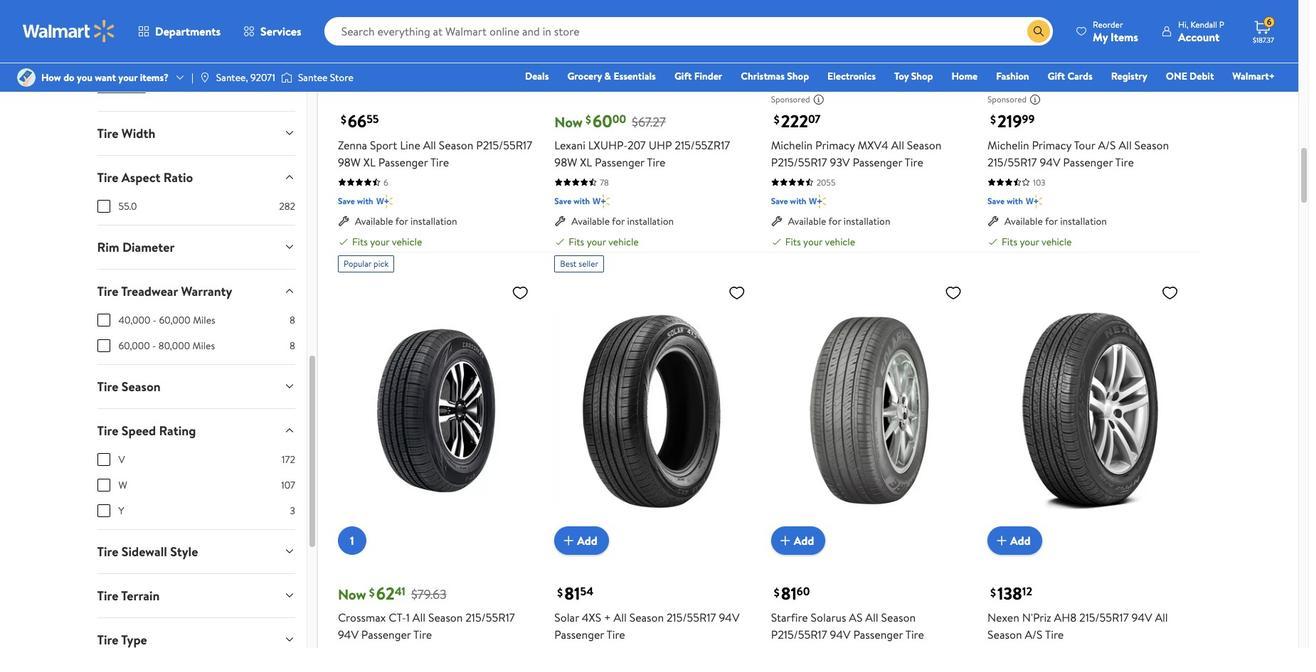 Task type: vqa. For each thing, say whether or not it's contained in the screenshot.
the left I
no



Task type: describe. For each thing, give the bounding box(es) containing it.
add button up the 12
[[988, 527, 1042, 555]]

now $ 62 41 $79.63 crossmax ct-1 all season 215/55r17 94v passenger tire
[[338, 582, 515, 643]]

all inside "solar 4xs + all season 215/55r17 94v passenger tire"
[[614, 610, 627, 626]]

hi,
[[1178, 18, 1189, 30]]

6 for 6
[[383, 176, 388, 188]]

one
[[1166, 69, 1188, 83]]

$67.27
[[632, 113, 666, 131]]

41
[[395, 584, 406, 600]]

add for add to cart icon associated with 66
[[361, 60, 381, 76]]

sidewall
[[122, 543, 167, 561]]

tire inside tire season dropdown button
[[97, 378, 118, 395]]

deals link
[[519, 68, 555, 84]]

 image for santee store
[[281, 70, 292, 85]]

your for $67.27
[[587, 235, 606, 249]]

zenna sport line all season p215/55r17 98w xl passenger tire
[[338, 137, 532, 170]]

tire speed rating tab
[[86, 409, 307, 452]]

show more
[[97, 81, 146, 95]]

81 for $ 81 60
[[781, 582, 797, 606]]

tour
[[1074, 137, 1096, 153]]

show more button
[[86, 77, 157, 99]]

walmart plus image for 66
[[376, 194, 393, 208]]

your for 66
[[370, 235, 390, 249]]

add to favorites list, crossmax ct-1 all season 215/55r17 94v passenger tire image
[[512, 284, 529, 302]]

215/55r17 inside michelin primacy tour a/s all season 215/55r17 94v passenger tire
[[988, 154, 1037, 170]]

vehicle for 219
[[1042, 235, 1072, 249]]

terrain
[[121, 587, 160, 605]]

$ inside now $ 62 41 $79.63 crossmax ct-1 all season 215/55r17 94v passenger tire
[[369, 585, 375, 600]]

fits your vehicle for 66
[[352, 235, 422, 249]]

ad disclaimer and feedback image for 222
[[813, 94, 825, 105]]

passenger inside starfire solarus as all season p215/55r17 94v passenger tire
[[854, 627, 903, 643]]

aspect
[[122, 168, 160, 186]]

tire width button
[[86, 111, 307, 155]]

0 horizontal spatial add to cart image
[[560, 60, 577, 77]]

gift cards
[[1048, 69, 1093, 83]]

add for add to cart image associated with 138
[[1011, 533, 1031, 549]]

6 $187.37
[[1253, 16, 1274, 45]]

$ for $ 222 07
[[774, 112, 780, 127]]

00
[[613, 111, 626, 127]]

for for 222
[[829, 214, 841, 228]]

94v inside starfire solarus as all season p215/55r17 94v passenger tire
[[830, 627, 851, 643]]

ad disclaimer and feedback image for 219
[[1030, 94, 1041, 105]]

add button down "search icon"
[[988, 54, 1042, 82]]

92071
[[251, 70, 275, 85]]

now for 60
[[555, 112, 583, 132]]

tire terrain button
[[86, 574, 307, 617]]

tire treadwear warranty button
[[86, 269, 307, 313]]

with for 66
[[357, 195, 373, 207]]

v
[[118, 452, 125, 467]]

with for 222
[[790, 195, 807, 207]]

tire width
[[97, 124, 155, 142]]

gift finder
[[675, 69, 722, 83]]

gift for gift finder
[[675, 69, 692, 83]]

all inside starfire solarus as all season p215/55r17 94v passenger tire
[[866, 610, 879, 626]]

primacy for 222
[[816, 137, 855, 153]]

solar
[[555, 610, 579, 626]]

tire treadwear warranty tab
[[86, 269, 307, 313]]

fits your vehicle for 219
[[1002, 235, 1072, 249]]

you
[[77, 70, 92, 85]]

add for add to cart icon on top of $ 81 54 in the bottom of the page
[[577, 533, 598, 549]]

w
[[118, 478, 127, 492]]

available for 219
[[1005, 214, 1043, 228]]

passenger inside now $ 62 41 $79.63 crossmax ct-1 all season 215/55r17 94v passenger tire
[[361, 627, 411, 643]]

rim
[[97, 238, 119, 256]]

$ for $ 219 99
[[991, 112, 996, 127]]

installation for 66
[[411, 214, 457, 228]]

all inside now $ 62 41 $79.63 crossmax ct-1 all season 215/55r17 94v passenger tire
[[413, 610, 426, 626]]

fashion
[[996, 69, 1029, 83]]

94v inside nexen n'priz ah8 215/55r17 94v all season a/s tire
[[1132, 610, 1152, 626]]

Walmart Site-Wide search field
[[324, 17, 1053, 46]]

a/s inside michelin primacy tour a/s all season 215/55r17 94v passenger tire
[[1098, 137, 1116, 153]]

season inside "solar 4xs + all season 215/55r17 94v passenger tire"
[[630, 610, 664, 626]]

for for $67.27
[[612, 214, 625, 228]]

more
[[123, 81, 146, 95]]

215/55r17 inside "solar 4xs + all season 215/55r17 94v passenger tire"
[[667, 610, 716, 626]]

lexani lxuhp-207 uhp 215/55zr17 98w xl passenger tire image
[[555, 0, 751, 71]]

add to cart image for 66
[[344, 60, 361, 77]]

with for 219
[[1007, 195, 1023, 207]]

items
[[1111, 29, 1139, 44]]

nexen n'priz ah8 215/55r17 94v all season a/s tire
[[988, 610, 1168, 643]]

54
[[580, 584, 594, 600]]

tire treadwear warranty group
[[97, 313, 295, 364]]

search icon image
[[1033, 26, 1045, 37]]

shop for toy shop
[[911, 69, 933, 83]]

add button up $ 81 60
[[771, 527, 826, 555]]

tire width tab
[[86, 111, 307, 155]]

walmart plus image for 219
[[1026, 194, 1043, 208]]

- for 60,000
[[152, 338, 156, 353]]

282
[[279, 199, 295, 213]]

michelin primacy mxv4 all season p215/55r17 93v passenger tire image
[[771, 0, 968, 71]]

warranty
[[181, 282, 232, 300]]

add for add to cart image associated with 81
[[794, 533, 814, 549]]

miles for 60,000 - 80,000 miles
[[192, 338, 215, 353]]

christmas
[[741, 69, 785, 83]]

available for installation for $67.27
[[572, 214, 674, 228]]

lexani
[[555, 137, 586, 153]]

mxv4
[[858, 137, 889, 153]]

107
[[281, 478, 295, 492]]

season inside dropdown button
[[122, 378, 161, 395]]

registry link
[[1105, 68, 1154, 84]]

$ for $ 138 12
[[991, 585, 996, 600]]

season inside michelin primacy tour a/s all season 215/55r17 94v passenger tire
[[1135, 137, 1169, 153]]

starfire solarus as all season p215/55r17 94v passenger tire image
[[771, 278, 968, 544]]

add for add to cart icon for 222
[[794, 60, 814, 76]]

lxuhp-
[[588, 137, 628, 153]]

207
[[628, 137, 646, 153]]

62
[[376, 582, 395, 606]]

tire inside tire speed rating dropdown button
[[97, 422, 118, 440]]

tire inside "michelin primacy mxv4 all season p215/55r17 93v passenger tire"
[[905, 154, 924, 170]]

save for $67.27
[[555, 195, 572, 207]]

for for 219
[[1045, 214, 1058, 228]]

add button up 55
[[338, 54, 392, 82]]

add button up 54
[[555, 527, 609, 555]]

save with for 222
[[771, 195, 807, 207]]

my
[[1093, 29, 1108, 44]]

available for installation for 66
[[355, 214, 457, 228]]

fits your vehicle for 222
[[785, 235, 855, 249]]

tire sidewall style button
[[86, 530, 307, 573]]

home link
[[945, 68, 984, 84]]

style
[[170, 543, 198, 561]]

santee
[[298, 70, 328, 85]]

94v inside now $ 62 41 $79.63 crossmax ct-1 all season 215/55r17 94v passenger tire
[[338, 627, 359, 643]]

&
[[605, 69, 611, 83]]

shop for christmas shop
[[787, 69, 809, 83]]

uhp
[[649, 137, 672, 153]]

add to cart image for 138
[[993, 533, 1011, 550]]

55
[[367, 111, 379, 127]]

a/s inside nexen n'priz ah8 215/55r17 94v all season a/s tire
[[1025, 627, 1043, 643]]

available for 66
[[355, 214, 393, 228]]

94v inside "solar 4xs + all season 215/55r17 94v passenger tire"
[[719, 610, 740, 626]]

$ inside now $ 60 00 $67.27 lexani lxuhp-207 uhp 215/55zr17 98w xl passenger tire
[[586, 112, 591, 127]]

$ 81 60
[[774, 582, 810, 606]]

departments button
[[127, 14, 232, 48]]

6 for 6 $187.37
[[1267, 16, 1272, 28]]

tire aspect ratio
[[97, 168, 193, 186]]

grocery & essentials link
[[561, 68, 662, 84]]

christmas shop link
[[735, 68, 816, 84]]

deals
[[525, 69, 549, 83]]

tire inside now $ 62 41 $79.63 crossmax ct-1 all season 215/55r17 94v passenger tire
[[413, 627, 432, 643]]

tire terrain tab
[[86, 574, 307, 617]]

p215/55r17 for 81
[[771, 627, 827, 643]]

show
[[97, 81, 120, 95]]

best
[[560, 258, 577, 270]]

60 for $
[[593, 109, 613, 133]]

save for 66
[[338, 195, 355, 207]]

vehicle for $67.27
[[609, 235, 639, 249]]

$ 222 07
[[774, 109, 821, 133]]

sponsored for 222
[[771, 93, 810, 106]]

78
[[600, 176, 609, 188]]

rim diameter tab
[[86, 225, 307, 269]]

fits your vehicle for $67.27
[[569, 235, 639, 249]]

tire season tab
[[86, 365, 307, 408]]

xl inside now $ 60 00 $67.27 lexani lxuhp-207 uhp 215/55zr17 98w xl passenger tire
[[580, 154, 592, 170]]

michelin primacy mxv4 all season p215/55r17 93v passenger tire
[[771, 137, 942, 170]]

66
[[348, 109, 367, 133]]

save for 222
[[771, 195, 788, 207]]

toy
[[895, 69, 909, 83]]

zenna sport line all season p215/55r17 98w xl passenger tire image
[[338, 0, 535, 71]]

y
[[118, 504, 124, 518]]

all inside nexen n'priz ah8 215/55r17 94v all season a/s tire
[[1155, 610, 1168, 626]]

172
[[282, 452, 295, 467]]

save with for 66
[[338, 195, 373, 207]]

starfire
[[771, 610, 808, 626]]

passenger inside "solar 4xs + all season 215/55r17 94v passenger tire"
[[555, 627, 604, 643]]

1 inside 1 button
[[350, 533, 354, 549]]

94v inside michelin primacy tour a/s all season 215/55r17 94v passenger tire
[[1040, 154, 1061, 170]]

222
[[781, 109, 808, 133]]

all inside zenna sport line all season p215/55r17 98w xl passenger tire
[[423, 137, 436, 153]]

treadwear
[[121, 282, 178, 300]]

for for 66
[[395, 214, 408, 228]]

12
[[1022, 584, 1033, 600]]

walmart image
[[23, 20, 115, 43]]

add to favorites list, starfire solarus as all season p215/55r17 94v passenger tire image
[[945, 284, 962, 302]]

michelin primacy tour a/s all season 215/55r17 94v passenger tire image
[[988, 0, 1184, 71]]

popular pick
[[344, 258, 389, 270]]

debit
[[1190, 69, 1214, 83]]

nexen n'priz ah8 215/55r17 94v all season a/s tire image
[[988, 278, 1184, 544]]

season inside nexen n'priz ah8 215/55r17 94v all season a/s tire
[[988, 627, 1022, 643]]

christmas shop
[[741, 69, 809, 83]]

|
[[191, 70, 193, 85]]

$ 219 99
[[991, 109, 1035, 133]]

nexen
[[988, 610, 1020, 626]]

save with for $67.27
[[555, 195, 590, 207]]

your right want
[[118, 70, 138, 85]]

michelin primacy tour a/s all season 215/55r17 94v passenger tire
[[988, 137, 1169, 170]]

- for 40,000
[[153, 313, 157, 327]]

reorder
[[1093, 18, 1123, 30]]



Task type: locate. For each thing, give the bounding box(es) containing it.
tire aspect ratio tab
[[86, 156, 307, 199]]

available down 78
[[572, 214, 610, 228]]

2 81 from the left
[[781, 582, 797, 606]]

tire inside nexen n'priz ah8 215/55r17 94v all season a/s tire
[[1045, 627, 1064, 643]]

138
[[998, 582, 1022, 606]]

available for 222
[[788, 214, 826, 228]]

8 for 40,000 - 60,000 miles
[[290, 313, 295, 327]]

fits your vehicle
[[352, 235, 422, 249], [569, 235, 639, 249], [785, 235, 855, 249], [1002, 235, 1072, 249]]

walmart plus image
[[376, 194, 393, 208], [809, 194, 826, 208]]

add to cart image up $ 81 54 in the bottom of the page
[[560, 533, 577, 550]]

3 vehicle from the left
[[825, 235, 855, 249]]

80,000
[[159, 338, 190, 353]]

1 horizontal spatial ad disclaimer and feedback image
[[1030, 94, 1041, 105]]

None checkbox
[[97, 339, 110, 352], [97, 504, 110, 517], [97, 339, 110, 352], [97, 504, 110, 517]]

walmart plus image down 103
[[1026, 194, 1043, 208]]

 image
[[199, 72, 211, 83]]

60 up lxuhp-
[[593, 109, 613, 133]]

fits your vehicle down the 2055
[[785, 235, 855, 249]]

tire speed rating button
[[86, 409, 307, 452]]

your up pick
[[370, 235, 390, 249]]

santee, 92071
[[216, 70, 275, 85]]

1 fits your vehicle from the left
[[352, 235, 422, 249]]

add to cart image for 81
[[777, 533, 794, 550]]

add to cart image right santee
[[344, 60, 361, 77]]

0 vertical spatial now
[[555, 112, 583, 132]]

season inside now $ 62 41 $79.63 crossmax ct-1 all season 215/55r17 94v passenger tire
[[428, 610, 463, 626]]

6 inside 6 $187.37
[[1267, 16, 1272, 28]]

ad disclaimer and feedback image up 99
[[1030, 94, 1041, 105]]

installation for $67.27
[[627, 214, 674, 228]]

vehicle for 66
[[392, 235, 422, 249]]

passenger inside "michelin primacy mxv4 all season p215/55r17 93v passenger tire"
[[853, 154, 903, 170]]

1 walmart plus image from the left
[[376, 194, 393, 208]]

1 gift from the left
[[675, 69, 692, 83]]

add to cart image right deals
[[560, 60, 577, 77]]

2 horizontal spatial add to cart image
[[993, 533, 1011, 550]]

sponsored
[[771, 93, 810, 106], [988, 93, 1027, 106]]

1 horizontal spatial sponsored
[[988, 93, 1027, 106]]

4 with from the left
[[1007, 195, 1023, 207]]

add for the leftmost add to cart image
[[577, 60, 598, 76]]

1 horizontal spatial xl
[[580, 154, 592, 170]]

tire aspect ratio button
[[86, 156, 307, 199]]

walmart plus image down sport
[[376, 194, 393, 208]]

available for $67.27
[[572, 214, 610, 228]]

$ 66 55
[[341, 109, 379, 133]]

width
[[122, 124, 155, 142]]

shop right toy
[[911, 69, 933, 83]]

1 vertical spatial a/s
[[1025, 627, 1043, 643]]

tire inside "solar 4xs + all season 215/55r17 94v passenger tire"
[[607, 627, 625, 643]]

primacy up 93v
[[816, 137, 855, 153]]

now inside now $ 62 41 $79.63 crossmax ct-1 all season 215/55r17 94v passenger tire
[[338, 585, 366, 604]]

services button
[[232, 14, 313, 48]]

4 fits from the left
[[1002, 235, 1018, 249]]

1 save from the left
[[338, 195, 355, 207]]

tire sidewall style
[[97, 543, 198, 561]]

passenger down the 'ct-'
[[361, 627, 411, 643]]

kendall
[[1191, 18, 1218, 30]]

60 up starfire
[[797, 584, 810, 600]]

tire inside tire aspect ratio dropdown button
[[97, 168, 118, 186]]

with for $67.27
[[574, 195, 590, 207]]

gift for gift cards
[[1048, 69, 1065, 83]]

passenger inside now $ 60 00 $67.27 lexani lxuhp-207 uhp 215/55zr17 98w xl passenger tire
[[595, 154, 645, 170]]

$ left 138
[[991, 585, 996, 600]]

crossmax ct-1 all season 215/55r17 94v passenger tire image
[[338, 278, 535, 544]]

add to cart image up 138
[[993, 533, 1011, 550]]

60 inside now $ 60 00 $67.27 lexani lxuhp-207 uhp 215/55zr17 98w xl passenger tire
[[593, 109, 613, 133]]

starfire solarus as all season p215/55r17 94v passenger tire
[[771, 610, 924, 643]]

add left "gift cards"
[[1011, 60, 1031, 76]]

walmart plus image down the 2055
[[809, 194, 826, 208]]

0 horizontal spatial 1
[[350, 533, 354, 549]]

ratio
[[164, 168, 193, 186]]

0 vertical spatial 60
[[593, 109, 613, 133]]

tire treadwear warranty
[[97, 282, 232, 300]]

$79.63
[[411, 586, 447, 604]]

sponsored up '222'
[[771, 93, 810, 106]]

2 available for installation from the left
[[572, 214, 674, 228]]

p215/55r17 inside starfire solarus as all season p215/55r17 94v passenger tire
[[771, 627, 827, 643]]

p215/55r17 inside zenna sport line all season p215/55r17 98w xl passenger tire
[[476, 137, 532, 153]]

xl down sport
[[363, 154, 376, 170]]

add button up the $ 222 07
[[771, 54, 826, 82]]

0 horizontal spatial shop
[[787, 69, 809, 83]]

miles for 40,000 - 60,000 miles
[[193, 313, 215, 327]]

popular
[[344, 258, 372, 270]]

Search search field
[[324, 17, 1053, 46]]

0 vertical spatial 6
[[1267, 16, 1272, 28]]

p215/55r17 down starfire
[[771, 627, 827, 643]]

tire speed rating group
[[97, 452, 295, 529]]

passenger down as
[[854, 627, 903, 643]]

98w inside now $ 60 00 $67.27 lexani lxuhp-207 uhp 215/55zr17 98w xl passenger tire
[[555, 154, 577, 170]]

0 vertical spatial miles
[[193, 313, 215, 327]]

a/s right tour
[[1098, 137, 1116, 153]]

tire inside now $ 60 00 $67.27 lexani lxuhp-207 uhp 215/55zr17 98w xl passenger tire
[[647, 154, 666, 170]]

michelin for 222
[[771, 137, 813, 153]]

4 for from the left
[[1045, 214, 1058, 228]]

now for 62
[[338, 585, 366, 604]]

now
[[555, 112, 583, 132], [338, 585, 366, 604]]

line
[[400, 137, 420, 153]]

0 horizontal spatial 81
[[564, 582, 580, 606]]

$ up solar
[[557, 585, 563, 600]]

$ 138 12
[[991, 582, 1033, 606]]

do
[[63, 70, 75, 85]]

sponsored for 219
[[988, 93, 1027, 106]]

0 horizontal spatial 6
[[383, 176, 388, 188]]

0 horizontal spatial 98w
[[338, 154, 361, 170]]

None checkbox
[[97, 200, 110, 213], [97, 314, 110, 326], [97, 453, 110, 466], [97, 479, 110, 491], [97, 200, 110, 213], [97, 314, 110, 326], [97, 453, 110, 466], [97, 479, 110, 491]]

1 button
[[338, 527, 366, 555]]

fits your vehicle up pick
[[352, 235, 422, 249]]

p215/55r17 up the 2055
[[771, 154, 827, 170]]

98w inside zenna sport line all season p215/55r17 98w xl passenger tire
[[338, 154, 361, 170]]

215/55r17 inside now $ 62 41 $79.63 crossmax ct-1 all season 215/55r17 94v passenger tire
[[466, 610, 515, 626]]

6 up $187.37
[[1267, 16, 1272, 28]]

ah8
[[1054, 610, 1077, 626]]

3 available from the left
[[788, 214, 826, 228]]

solar 4xs + all season 215/55r17 94v passenger tire
[[555, 610, 740, 643]]

- left 80,000
[[152, 338, 156, 353]]

fits for 219
[[1002, 235, 1018, 249]]

1 81 from the left
[[564, 582, 580, 606]]

essentials
[[614, 69, 656, 83]]

 image right 92071
[[281, 70, 292, 85]]

one debit link
[[1160, 68, 1221, 84]]

1 horizontal spatial a/s
[[1098, 137, 1116, 153]]

 image
[[17, 68, 36, 87], [281, 70, 292, 85]]

xl inside zenna sport line all season p215/55r17 98w xl passenger tire
[[363, 154, 376, 170]]

3 with from the left
[[790, 195, 807, 207]]

p215/55r17 left lexani
[[476, 137, 532, 153]]

55.0
[[118, 199, 137, 213]]

2 save with from the left
[[555, 195, 590, 207]]

1 primacy from the left
[[816, 137, 855, 153]]

xl down lexani
[[580, 154, 592, 170]]

1 michelin from the left
[[771, 137, 813, 153]]

4 available for installation from the left
[[1005, 214, 1107, 228]]

215/55r17 inside nexen n'priz ah8 215/55r17 94v all season a/s tire
[[1080, 610, 1129, 626]]

save with for 219
[[988, 195, 1023, 207]]

1 horizontal spatial 1
[[406, 610, 410, 626]]

n'priz
[[1022, 610, 1052, 626]]

tire inside starfire solarus as all season p215/55r17 94v passenger tire
[[906, 627, 924, 643]]

best seller
[[560, 258, 599, 270]]

2 for from the left
[[612, 214, 625, 228]]

passenger down the line
[[378, 154, 428, 170]]

215/55r17
[[988, 154, 1037, 170], [466, 610, 515, 626], [667, 610, 716, 626], [1080, 610, 1129, 626]]

tire
[[97, 124, 118, 142], [430, 154, 449, 170], [647, 154, 666, 170], [905, 154, 924, 170], [1115, 154, 1134, 170], [97, 168, 118, 186], [97, 282, 118, 300], [97, 378, 118, 395], [97, 422, 118, 440], [97, 543, 118, 561], [97, 587, 118, 605], [413, 627, 432, 643], [607, 627, 625, 643], [906, 627, 924, 643], [1045, 627, 1064, 643]]

installation for 219
[[1060, 214, 1107, 228]]

0 horizontal spatial walmart plus image
[[376, 194, 393, 208]]

$ inside $ 138 12
[[991, 585, 996, 600]]

ad disclaimer and feedback image up '07'
[[813, 94, 825, 105]]

available down 103
[[1005, 214, 1043, 228]]

miles right 80,000
[[192, 338, 215, 353]]

tire sidewall style tab
[[86, 530, 307, 573]]

103
[[1033, 176, 1046, 188]]

all inside michelin primacy tour a/s all season 215/55r17 94v passenger tire
[[1119, 137, 1132, 153]]

1 vertical spatial 60
[[797, 584, 810, 600]]

your
[[118, 70, 138, 85], [370, 235, 390, 249], [587, 235, 606, 249], [803, 235, 823, 249], [1020, 235, 1039, 249]]

0 vertical spatial 8
[[290, 313, 295, 327]]

1 horizontal spatial primacy
[[1032, 137, 1072, 153]]

save with
[[338, 195, 373, 207], [555, 195, 590, 207], [771, 195, 807, 207], [988, 195, 1023, 207]]

a/s down the 'n'priz'
[[1025, 627, 1043, 643]]

add to favorites list, solar 4xs + all season 215/55r17 94v passenger tire image
[[728, 284, 746, 302]]

2 vertical spatial p215/55r17
[[771, 627, 827, 643]]

1 horizontal spatial gift
[[1048, 69, 1065, 83]]

add to cart image
[[560, 60, 577, 77], [777, 533, 794, 550], [993, 533, 1011, 550]]

finder
[[694, 69, 722, 83]]

1 horizontal spatial shop
[[911, 69, 933, 83]]

p215/55r17 for 222
[[771, 154, 827, 170]]

2 with from the left
[[574, 195, 590, 207]]

1 installation from the left
[[411, 214, 457, 228]]

1 horizontal spatial michelin
[[988, 137, 1029, 153]]

now $ 60 00 $67.27 lexani lxuhp-207 uhp 215/55zr17 98w xl passenger tire
[[555, 109, 730, 170]]

2055
[[817, 176, 836, 188]]

tire inside tire terrain 'dropdown button'
[[97, 587, 118, 605]]

primacy for 219
[[1032, 137, 1072, 153]]

1 horizontal spatial now
[[555, 112, 583, 132]]

add to cart image for 222
[[777, 60, 794, 77]]

4 available from the left
[[1005, 214, 1043, 228]]

81 for $ 81 54
[[564, 582, 580, 606]]

4 save with from the left
[[988, 195, 1023, 207]]

fits your vehicle down 103
[[1002, 235, 1072, 249]]

0 horizontal spatial michelin
[[771, 137, 813, 153]]

add for add to cart icon for 219
[[1011, 60, 1031, 76]]

ad disclaimer and feedback image
[[813, 94, 825, 105], [1030, 94, 1041, 105]]

available for installation down 78
[[572, 214, 674, 228]]

0 horizontal spatial 60
[[593, 109, 613, 133]]

2 8 from the top
[[290, 338, 295, 353]]

ct-
[[389, 610, 406, 626]]

rating
[[159, 422, 196, 440]]

2 gift from the left
[[1048, 69, 1065, 83]]

4 vehicle from the left
[[1042, 235, 1072, 249]]

items?
[[140, 70, 169, 85]]

0 horizontal spatial ad disclaimer and feedback image
[[813, 94, 825, 105]]

save for 219
[[988, 195, 1005, 207]]

2 xl from the left
[[580, 154, 592, 170]]

- right 40,000
[[153, 313, 157, 327]]

michelin down 219
[[988, 137, 1029, 153]]

sport
[[370, 137, 397, 153]]

sponsored up 219
[[988, 93, 1027, 106]]

3
[[290, 504, 295, 518]]

2 walmart plus image from the left
[[809, 194, 826, 208]]

solar 4xs + all season 215/55r17 94v passenger tire image
[[555, 278, 751, 544]]

add to cart image up '222'
[[777, 60, 794, 77]]

0 horizontal spatial sponsored
[[771, 93, 810, 106]]

$ inside '$ 66 55'
[[341, 112, 346, 127]]

walmart plus image for 222
[[809, 194, 826, 208]]

$ inside $ 219 99
[[991, 112, 996, 127]]

0 horizontal spatial now
[[338, 585, 366, 604]]

walmart plus image for $67.27
[[593, 194, 610, 208]]

60,000 down 40,000
[[118, 338, 150, 353]]

$
[[341, 112, 346, 127], [586, 112, 591, 127], [774, 112, 780, 127], [991, 112, 996, 127], [369, 585, 375, 600], [557, 585, 563, 600], [774, 585, 780, 600], [991, 585, 996, 600]]

2 michelin from the left
[[988, 137, 1029, 153]]

miles down warranty
[[193, 313, 215, 327]]

1 vertical spatial p215/55r17
[[771, 154, 827, 170]]

4 fits your vehicle from the left
[[1002, 235, 1072, 249]]

your down 103
[[1020, 235, 1039, 249]]

1 horizontal spatial walmart plus image
[[1026, 194, 1043, 208]]

0 horizontal spatial xl
[[363, 154, 376, 170]]

2 98w from the left
[[555, 154, 577, 170]]

3 installation from the left
[[844, 214, 891, 228]]

0 horizontal spatial  image
[[17, 68, 36, 87]]

season inside "michelin primacy mxv4 all season p215/55r17 93v passenger tire"
[[907, 137, 942, 153]]

1 walmart plus image from the left
[[593, 194, 610, 208]]

1 sponsored from the left
[[771, 93, 810, 106]]

fashion link
[[990, 68, 1036, 84]]

shop right christmas
[[787, 69, 809, 83]]

fits for $67.27
[[569, 235, 584, 249]]

1 save with from the left
[[338, 195, 373, 207]]

your up seller
[[587, 235, 606, 249]]

 image left how
[[17, 68, 36, 87]]

rim diameter button
[[86, 225, 307, 269]]

$ up starfire
[[774, 585, 780, 600]]

$ for $ 81 54
[[557, 585, 563, 600]]

6
[[1267, 16, 1272, 28], [383, 176, 388, 188]]

season right mxv4
[[907, 137, 942, 153]]

 image for how do you want your items?
[[17, 68, 36, 87]]

hi, kendall p account
[[1178, 18, 1225, 44]]

available for installation down 103
[[1005, 214, 1107, 228]]

1 for from the left
[[395, 214, 408, 228]]

1 ad disclaimer and feedback image from the left
[[813, 94, 825, 105]]

2 primacy from the left
[[1032, 137, 1072, 153]]

fits your vehicle up seller
[[569, 235, 639, 249]]

now inside now $ 60 00 $67.27 lexani lxuhp-207 uhp 215/55zr17 98w xl passenger tire
[[555, 112, 583, 132]]

2 - from the top
[[152, 338, 156, 353]]

$187.37
[[1253, 35, 1274, 45]]

1 8 from the top
[[290, 313, 295, 327]]

primacy left tour
[[1032, 137, 1072, 153]]

8 for 60,000 - 80,000 miles
[[290, 338, 295, 353]]

add left &
[[577, 60, 598, 76]]

$ inside the $ 222 07
[[774, 112, 780, 127]]

walmart plus image
[[593, 194, 610, 208], [1026, 194, 1043, 208]]

pick
[[374, 258, 389, 270]]

1 horizontal spatial add to cart image
[[777, 533, 794, 550]]

primacy inside michelin primacy tour a/s all season 215/55r17 94v passenger tire
[[1032, 137, 1072, 153]]

1 vertical spatial 6
[[383, 176, 388, 188]]

3 save from the left
[[771, 195, 788, 207]]

$ for $ 81 60
[[774, 585, 780, 600]]

1 vertical spatial 1
[[406, 610, 410, 626]]

speed
[[122, 422, 156, 440]]

fits
[[352, 235, 368, 249], [569, 235, 584, 249], [785, 235, 801, 249], [1002, 235, 1018, 249]]

0 horizontal spatial 60,000
[[118, 338, 150, 353]]

available down the 2055
[[788, 214, 826, 228]]

your down the 2055
[[803, 235, 823, 249]]

2 fits from the left
[[569, 235, 584, 249]]

available for installation for 219
[[1005, 214, 1107, 228]]

1 vertical spatial -
[[152, 338, 156, 353]]

$ inside $ 81 54
[[557, 585, 563, 600]]

add right christmas
[[794, 60, 814, 76]]

p215/55r17 for 66
[[476, 137, 532, 153]]

2 installation from the left
[[627, 214, 674, 228]]

p215/55r17
[[476, 137, 532, 153], [771, 154, 827, 170], [771, 627, 827, 643]]

98w
[[338, 154, 361, 170], [555, 154, 577, 170]]

passenger down 4xs at the left
[[555, 627, 604, 643]]

gift left cards
[[1048, 69, 1065, 83]]

now up the crossmax
[[338, 585, 366, 604]]

$ left 66
[[341, 112, 346, 127]]

available for installation up pick
[[355, 214, 457, 228]]

michelin down '222'
[[771, 137, 813, 153]]

81 up starfire
[[781, 582, 797, 606]]

0 vertical spatial 1
[[350, 533, 354, 549]]

add
[[361, 60, 381, 76], [577, 60, 598, 76], [794, 60, 814, 76], [1011, 60, 1031, 76], [577, 533, 598, 549], [794, 533, 814, 549], [1011, 533, 1031, 549]]

p215/55r17 inside "michelin primacy mxv4 all season p215/55r17 93v passenger tire"
[[771, 154, 827, 170]]

1 inside now $ 62 41 $79.63 crossmax ct-1 all season 215/55r17 94v passenger tire
[[406, 610, 410, 626]]

60,000 up 80,000
[[159, 313, 191, 327]]

fits for 66
[[352, 235, 368, 249]]

$ left 62
[[369, 585, 375, 600]]

60 inside $ 81 60
[[797, 584, 810, 600]]

michelin inside michelin primacy tour a/s all season 215/55r17 94v passenger tire
[[988, 137, 1029, 153]]

4 installation from the left
[[1060, 214, 1107, 228]]

2 sponsored from the left
[[988, 93, 1027, 106]]

available for installation
[[355, 214, 457, 228], [572, 214, 674, 228], [788, 214, 891, 228], [1005, 214, 1107, 228]]

1 vehicle from the left
[[392, 235, 422, 249]]

1 fits from the left
[[352, 235, 368, 249]]

for
[[395, 214, 408, 228], [612, 214, 625, 228], [829, 214, 841, 228], [1045, 214, 1058, 228]]

1 - from the top
[[153, 313, 157, 327]]

add to cart image right home
[[993, 60, 1011, 77]]

add to favorites list, nexen n'priz ah8 215/55r17 94v all season a/s tire image
[[1162, 284, 1179, 302]]

gift left finder
[[675, 69, 692, 83]]

rim diameter
[[97, 238, 175, 256]]

passenger inside zenna sport line all season p215/55r17 98w xl passenger tire
[[378, 154, 428, 170]]

40,000 - 60,000 miles
[[118, 313, 215, 327]]

electronics
[[828, 69, 876, 83]]

215/55zr17
[[675, 137, 730, 153]]

60 for 81
[[797, 584, 810, 600]]

2 vehicle from the left
[[609, 235, 639, 249]]

1 vertical spatial miles
[[192, 338, 215, 353]]

tire season
[[97, 378, 161, 395]]

3 for from the left
[[829, 214, 841, 228]]

save
[[338, 195, 355, 207], [555, 195, 572, 207], [771, 195, 788, 207], [988, 195, 1005, 207]]

98w down lexani
[[555, 154, 577, 170]]

add to cart image for 219
[[993, 60, 1011, 77]]

season up speed on the bottom of page
[[122, 378, 161, 395]]

add to cart image up $ 81 60
[[777, 533, 794, 550]]

2 save from the left
[[555, 195, 572, 207]]

fits for 222
[[785, 235, 801, 249]]

0 horizontal spatial gift
[[675, 69, 692, 83]]

0 vertical spatial a/s
[[1098, 137, 1116, 153]]

0 vertical spatial p215/55r17
[[476, 137, 532, 153]]

1 horizontal spatial 81
[[781, 582, 797, 606]]

michelin for 219
[[988, 137, 1029, 153]]

season right +
[[630, 610, 664, 626]]

passenger down tour
[[1063, 154, 1113, 170]]

season right the line
[[439, 137, 473, 153]]

walmart plus image down 78
[[593, 194, 610, 208]]

1 vertical spatial 8
[[290, 338, 295, 353]]

-
[[153, 313, 157, 327], [152, 338, 156, 353]]

tire inside tire sidewall style dropdown button
[[97, 543, 118, 561]]

your for 222
[[803, 235, 823, 249]]

0 horizontal spatial a/s
[[1025, 627, 1043, 643]]

1 horizontal spatial 60,000
[[159, 313, 191, 327]]

season right as
[[881, 610, 916, 626]]

add to cart image
[[344, 60, 361, 77], [777, 60, 794, 77], [993, 60, 1011, 77], [560, 533, 577, 550]]

now up lexani
[[555, 112, 583, 132]]

tire inside tire width dropdown button
[[97, 124, 118, 142]]

1 with from the left
[[357, 195, 373, 207]]

diameter
[[122, 238, 175, 256]]

1 available from the left
[[355, 214, 393, 228]]

tire inside tire treadwear warranty dropdown button
[[97, 282, 118, 300]]

season right tour
[[1135, 137, 1169, 153]]

2 available from the left
[[572, 214, 610, 228]]

3 fits your vehicle from the left
[[785, 235, 855, 249]]

home
[[952, 69, 978, 83]]

1 horizontal spatial  image
[[281, 70, 292, 85]]

vehicle for 222
[[825, 235, 855, 249]]

1 horizontal spatial 60
[[797, 584, 810, 600]]

season
[[439, 137, 473, 153], [907, 137, 942, 153], [1135, 137, 1169, 153], [122, 378, 161, 395], [428, 610, 463, 626], [630, 610, 664, 626], [881, 610, 916, 626], [988, 627, 1022, 643]]

$ left 219
[[991, 112, 996, 127]]

0 vertical spatial 60,000
[[159, 313, 191, 327]]

3 save with from the left
[[771, 195, 807, 207]]

+
[[604, 610, 611, 626]]

add right store on the left
[[361, 60, 381, 76]]

electronics link
[[821, 68, 882, 84]]

add up 54
[[577, 533, 598, 549]]

primacy inside "michelin primacy mxv4 all season p215/55r17 93v passenger tire"
[[816, 137, 855, 153]]

1 available for installation from the left
[[355, 214, 457, 228]]

your for 219
[[1020, 235, 1039, 249]]

1 vertical spatial 60,000
[[118, 338, 150, 353]]

2 ad disclaimer and feedback image from the left
[[1030, 94, 1041, 105]]

98w down zenna
[[338, 154, 361, 170]]

tire inside zenna sport line all season p215/55r17 98w xl passenger tire
[[430, 154, 449, 170]]

passenger down mxv4
[[853, 154, 903, 170]]

1 xl from the left
[[363, 154, 376, 170]]

store
[[330, 70, 353, 85]]

$ 81 54
[[557, 582, 594, 606]]

xl
[[363, 154, 376, 170], [580, 154, 592, 170]]

installation for 222
[[844, 214, 891, 228]]

tire terrain
[[97, 587, 160, 605]]

available
[[355, 214, 393, 228], [572, 214, 610, 228], [788, 214, 826, 228], [1005, 214, 1043, 228]]

add up the 12
[[1011, 533, 1031, 549]]

$ left 00
[[586, 112, 591, 127]]

1 horizontal spatial 98w
[[555, 154, 577, 170]]

4 save from the left
[[988, 195, 1005, 207]]

tab
[[86, 618, 307, 648]]

1 98w from the left
[[338, 154, 361, 170]]

6 down sport
[[383, 176, 388, 188]]

0 horizontal spatial primacy
[[816, 137, 855, 153]]

available for installation for 222
[[788, 214, 891, 228]]

all inside "michelin primacy mxv4 all season p215/55r17 93v passenger tire"
[[891, 137, 904, 153]]

departments
[[155, 23, 221, 39]]

$ for $ 66 55
[[341, 112, 346, 127]]

crossmax
[[338, 610, 386, 626]]

2 shop from the left
[[911, 69, 933, 83]]

2 walmart plus image from the left
[[1026, 194, 1043, 208]]

1 vertical spatial now
[[338, 585, 366, 604]]

99
[[1022, 111, 1035, 127]]

3 available for installation from the left
[[788, 214, 891, 228]]

passenger down lxuhp-
[[595, 154, 645, 170]]

season inside starfire solarus as all season p215/55r17 94v passenger tire
[[881, 610, 916, 626]]

season down $79.63
[[428, 610, 463, 626]]

add button right deals
[[555, 54, 609, 82]]

installation
[[411, 214, 457, 228], [627, 214, 674, 228], [844, 214, 891, 228], [1060, 214, 1107, 228]]

1 horizontal spatial 6
[[1267, 16, 1272, 28]]

219
[[998, 109, 1022, 133]]

$ left '222'
[[774, 112, 780, 127]]

81 up solar
[[564, 582, 580, 606]]

1 shop from the left
[[787, 69, 809, 83]]

0 vertical spatial -
[[153, 313, 157, 327]]

3 fits from the left
[[785, 235, 801, 249]]

4xs
[[582, 610, 601, 626]]

season down nexen
[[988, 627, 1022, 643]]

available for installation down the 2055
[[788, 214, 891, 228]]

passenger inside michelin primacy tour a/s all season 215/55r17 94v passenger tire
[[1063, 154, 1113, 170]]

available up pick
[[355, 214, 393, 228]]

season inside zenna sport line all season p215/55r17 98w xl passenger tire
[[439, 137, 473, 153]]

primacy
[[816, 137, 855, 153], [1032, 137, 1072, 153]]

0 horizontal spatial walmart plus image
[[593, 194, 610, 208]]

michelin inside "michelin primacy mxv4 all season p215/55r17 93v passenger tire"
[[771, 137, 813, 153]]

tire inside michelin primacy tour a/s all season 215/55r17 94v passenger tire
[[1115, 154, 1134, 170]]

$ inside $ 81 60
[[774, 585, 780, 600]]

1 horizontal spatial walmart plus image
[[809, 194, 826, 208]]

2 fits your vehicle from the left
[[569, 235, 639, 249]]



